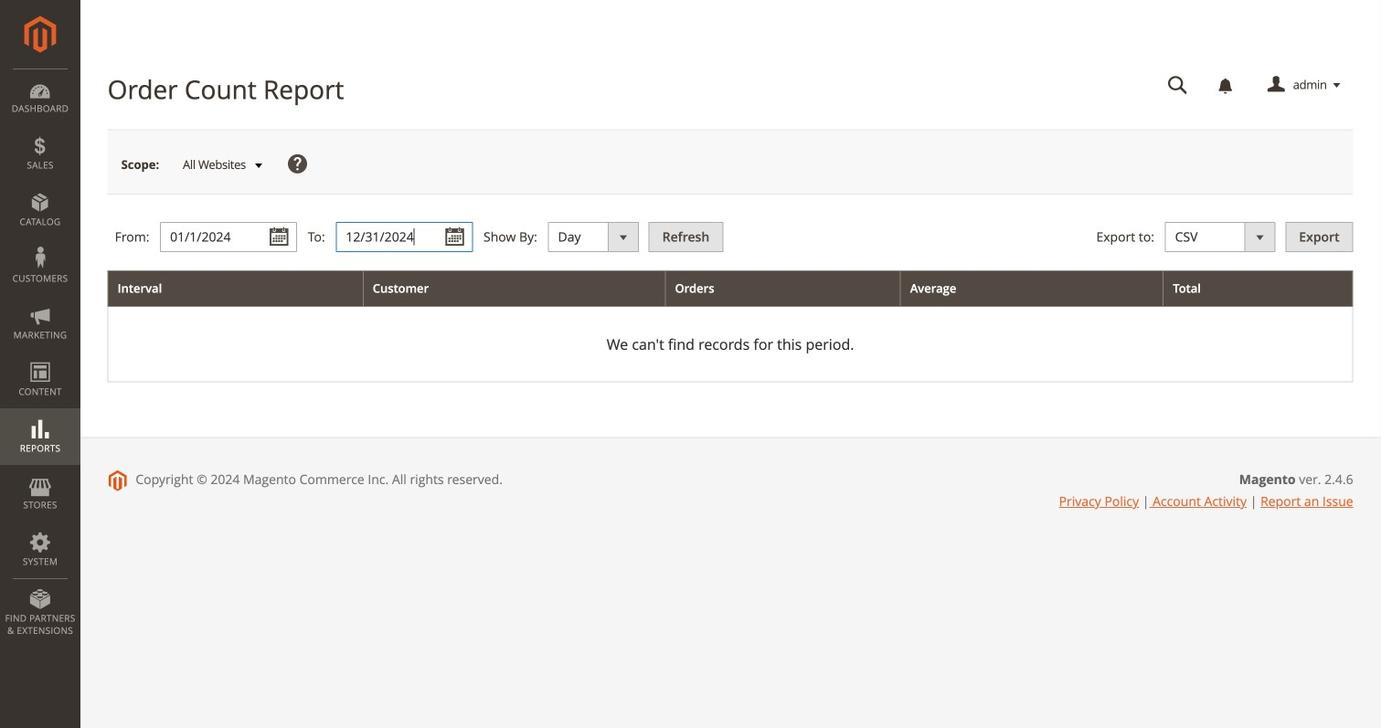 Task type: locate. For each thing, give the bounding box(es) containing it.
None text field
[[160, 222, 297, 252], [336, 222, 473, 252], [160, 222, 297, 252], [336, 222, 473, 252]]

menu bar
[[0, 69, 80, 646]]

None text field
[[1155, 69, 1201, 101]]



Task type: describe. For each thing, give the bounding box(es) containing it.
magento admin panel image
[[24, 16, 56, 53]]



